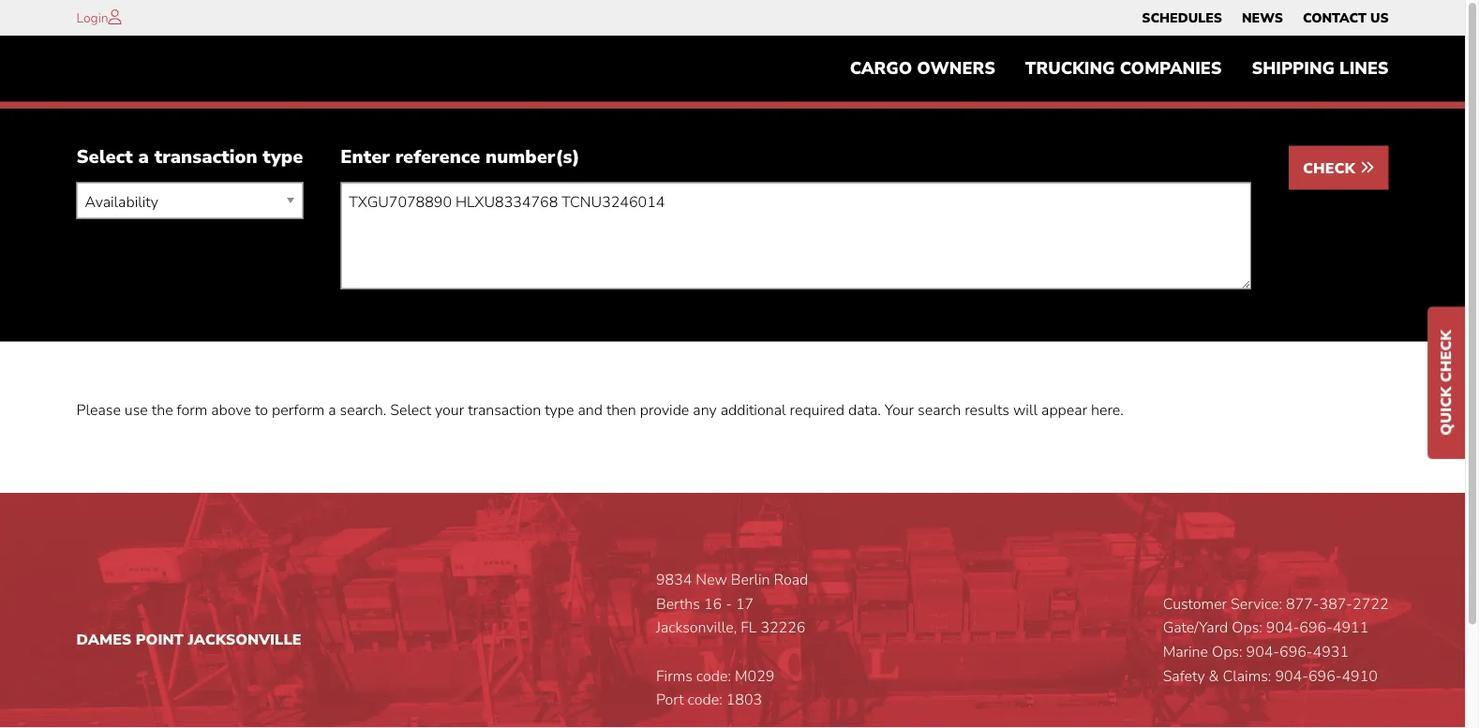 Task type: vqa. For each thing, say whether or not it's contained in the screenshot.
TO
yes



Task type: describe. For each thing, give the bounding box(es) containing it.
Enter reference number(s) text field
[[341, 182, 1251, 289]]

angle double right image
[[1360, 160, 1375, 175]]

customer
[[1163, 594, 1227, 614]]

provide
[[640, 400, 689, 420]]

customer service: 877-387-2722 gate/yard ops: 904-696-4911 marine ops: 904-696-4931 safety & claims: 904-696-4910
[[1163, 594, 1389, 686]]

lines
[[1339, 57, 1389, 80]]

service:
[[1231, 594, 1282, 614]]

your
[[435, 400, 464, 420]]

here.
[[1091, 400, 1124, 420]]

0 vertical spatial code:
[[696, 666, 731, 686]]

0 vertical spatial ops:
[[1232, 618, 1262, 638]]

will
[[1013, 400, 1038, 420]]

port
[[656, 690, 684, 710]]

new
[[696, 570, 727, 590]]

32226
[[761, 618, 806, 638]]

387-
[[1319, 594, 1353, 614]]

additional
[[720, 400, 786, 420]]

shipping lines
[[1252, 57, 1389, 80]]

trucking companies link
[[1010, 50, 1237, 88]]

0 horizontal spatial select
[[76, 144, 133, 170]]

check inside button
[[1303, 158, 1360, 178]]

menu bar containing schedules
[[1132, 5, 1398, 31]]

required
[[790, 400, 844, 420]]

contact us link
[[1303, 5, 1389, 31]]

search.
[[340, 400, 386, 420]]

1 vertical spatial type
[[545, 400, 574, 420]]

and
[[578, 400, 603, 420]]

1803
[[726, 690, 762, 710]]

0 vertical spatial transaction
[[154, 144, 257, 170]]

please use the form above to perform a search. select your transaction type and then provide any additional required data. your search results will appear here.
[[76, 400, 1124, 420]]

form
[[177, 400, 207, 420]]

quick check
[[1436, 330, 1456, 436]]

check button
[[1289, 146, 1389, 190]]

number(s)
[[486, 144, 580, 170]]

firms
[[656, 666, 692, 686]]

quick check link
[[1427, 307, 1465, 459]]

news link
[[1242, 5, 1283, 31]]

owners
[[917, 57, 995, 80]]

then
[[606, 400, 636, 420]]

2 vertical spatial 696-
[[1308, 666, 1342, 686]]

0 vertical spatial a
[[138, 144, 149, 170]]

road
[[774, 570, 808, 590]]

16
[[704, 594, 722, 614]]

companies
[[1120, 57, 1222, 80]]

marine
[[1163, 642, 1208, 662]]

2722
[[1353, 594, 1389, 614]]

any
[[693, 400, 717, 420]]

login
[[76, 9, 108, 27]]

1 horizontal spatial transaction
[[468, 400, 541, 420]]

use
[[125, 400, 148, 420]]

search
[[918, 400, 961, 420]]

shipping
[[1252, 57, 1335, 80]]

please
[[76, 400, 121, 420]]

&
[[1209, 666, 1219, 686]]



Task type: locate. For each thing, give the bounding box(es) containing it.
type
[[263, 144, 303, 170], [545, 400, 574, 420]]

menu bar containing cargo owners
[[835, 50, 1404, 88]]

jacksonville
[[188, 630, 301, 650]]

877-
[[1286, 594, 1319, 614]]

contact us
[[1303, 9, 1389, 27]]

0 vertical spatial 696-
[[1299, 618, 1333, 638]]

above
[[211, 400, 251, 420]]

dames
[[76, 630, 131, 650]]

1 vertical spatial 904-
[[1246, 642, 1279, 662]]

1 horizontal spatial type
[[545, 400, 574, 420]]

enter reference number(s)
[[341, 144, 580, 170]]

code:
[[696, 666, 731, 686], [688, 690, 722, 710]]

trucking
[[1025, 57, 1115, 80]]

1 vertical spatial select
[[390, 400, 431, 420]]

4931
[[1313, 642, 1349, 662]]

news
[[1242, 9, 1283, 27]]

your
[[885, 400, 914, 420]]

firms code:  m029 port code:  1803
[[656, 666, 775, 710]]

cargo owners link
[[835, 50, 1010, 88]]

the
[[152, 400, 173, 420]]

0 vertical spatial menu bar
[[1132, 5, 1398, 31]]

1 vertical spatial 696-
[[1279, 642, 1313, 662]]

user image
[[108, 9, 121, 24]]

contact
[[1303, 9, 1366, 27]]

footer
[[0, 493, 1465, 728]]

berths
[[656, 594, 700, 614]]

code: right port
[[688, 690, 722, 710]]

1 vertical spatial a
[[328, 400, 336, 420]]

696-
[[1299, 618, 1333, 638], [1279, 642, 1313, 662], [1308, 666, 1342, 686]]

menu bar down schedules link
[[835, 50, 1404, 88]]

quick
[[1436, 387, 1456, 436]]

ops: down service:
[[1232, 618, 1262, 638]]

reference
[[395, 144, 480, 170]]

jacksonville,
[[656, 618, 737, 638]]

dames point jacksonville
[[76, 630, 301, 650]]

1 vertical spatial menu bar
[[835, 50, 1404, 88]]

schedules link
[[1142, 5, 1222, 31]]

1 vertical spatial check
[[1436, 330, 1456, 382]]

appear
[[1041, 400, 1087, 420]]

0 horizontal spatial transaction
[[154, 144, 257, 170]]

data.
[[848, 400, 881, 420]]

0 vertical spatial type
[[263, 144, 303, 170]]

fl
[[741, 618, 757, 638]]

menu bar up 'shipping'
[[1132, 5, 1398, 31]]

type left enter
[[263, 144, 303, 170]]

1 vertical spatial ops:
[[1212, 642, 1242, 662]]

1 horizontal spatial a
[[328, 400, 336, 420]]

0 horizontal spatial type
[[263, 144, 303, 170]]

perform
[[272, 400, 324, 420]]

2 vertical spatial 904-
[[1275, 666, 1308, 686]]

login link
[[76, 9, 108, 27]]

type left and
[[545, 400, 574, 420]]

select
[[76, 144, 133, 170], [390, 400, 431, 420]]

shipping lines link
[[1237, 50, 1404, 88]]

904- up claims:
[[1246, 642, 1279, 662]]

0 horizontal spatial a
[[138, 144, 149, 170]]

904- right claims:
[[1275, 666, 1308, 686]]

point
[[136, 630, 184, 650]]

cargo
[[850, 57, 912, 80]]

code: up 1803
[[696, 666, 731, 686]]

0 horizontal spatial check
[[1303, 158, 1360, 178]]

4910
[[1342, 666, 1378, 686]]

9834 new berlin road berths 16 - 17 jacksonville, fl 32226
[[656, 570, 808, 638]]

0 vertical spatial select
[[76, 144, 133, 170]]

trucking companies
[[1025, 57, 1222, 80]]

1 vertical spatial code:
[[688, 690, 722, 710]]

gate/yard
[[1163, 618, 1228, 638]]

ops: up "&"
[[1212, 642, 1242, 662]]

904- down 877-
[[1266, 618, 1299, 638]]

transaction
[[154, 144, 257, 170], [468, 400, 541, 420]]

904-
[[1266, 618, 1299, 638], [1246, 642, 1279, 662], [1275, 666, 1308, 686]]

footer containing 9834 new berlin road
[[0, 493, 1465, 728]]

select a transaction type
[[76, 144, 303, 170]]

ops:
[[1232, 618, 1262, 638], [1212, 642, 1242, 662]]

menu bar
[[1132, 5, 1398, 31], [835, 50, 1404, 88]]

us
[[1370, 9, 1389, 27]]

17
[[736, 594, 754, 614]]

cargo owners
[[850, 57, 995, 80]]

enter
[[341, 144, 390, 170]]

claims:
[[1223, 666, 1271, 686]]

0 vertical spatial 904-
[[1266, 618, 1299, 638]]

4911
[[1333, 618, 1369, 638]]

to
[[255, 400, 268, 420]]

safety
[[1163, 666, 1205, 686]]

1 vertical spatial transaction
[[468, 400, 541, 420]]

0 vertical spatial check
[[1303, 158, 1360, 178]]

-
[[726, 594, 732, 614]]

1 horizontal spatial select
[[390, 400, 431, 420]]

1 horizontal spatial check
[[1436, 330, 1456, 382]]

check
[[1303, 158, 1360, 178], [1436, 330, 1456, 382]]

schedules
[[1142, 9, 1222, 27]]

9834
[[656, 570, 692, 590]]

results
[[965, 400, 1009, 420]]

berlin
[[731, 570, 770, 590]]

m029
[[735, 666, 775, 686]]

a
[[138, 144, 149, 170], [328, 400, 336, 420]]



